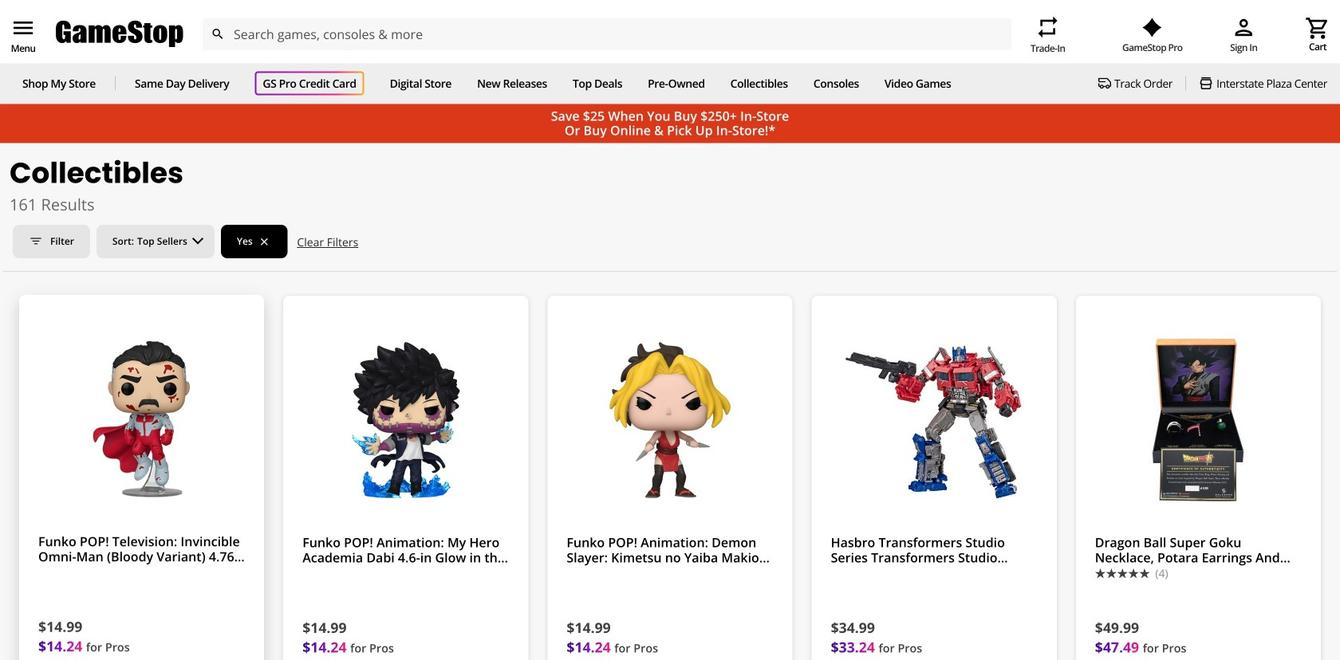 Task type: describe. For each thing, give the bounding box(es) containing it.
gamestop pro icon image
[[1143, 18, 1162, 37]]

Search games, consoles & more search field
[[234, 18, 983, 50]]



Task type: locate. For each thing, give the bounding box(es) containing it.
None search field
[[202, 18, 1012, 50]]

gamestop image
[[56, 19, 183, 49]]



